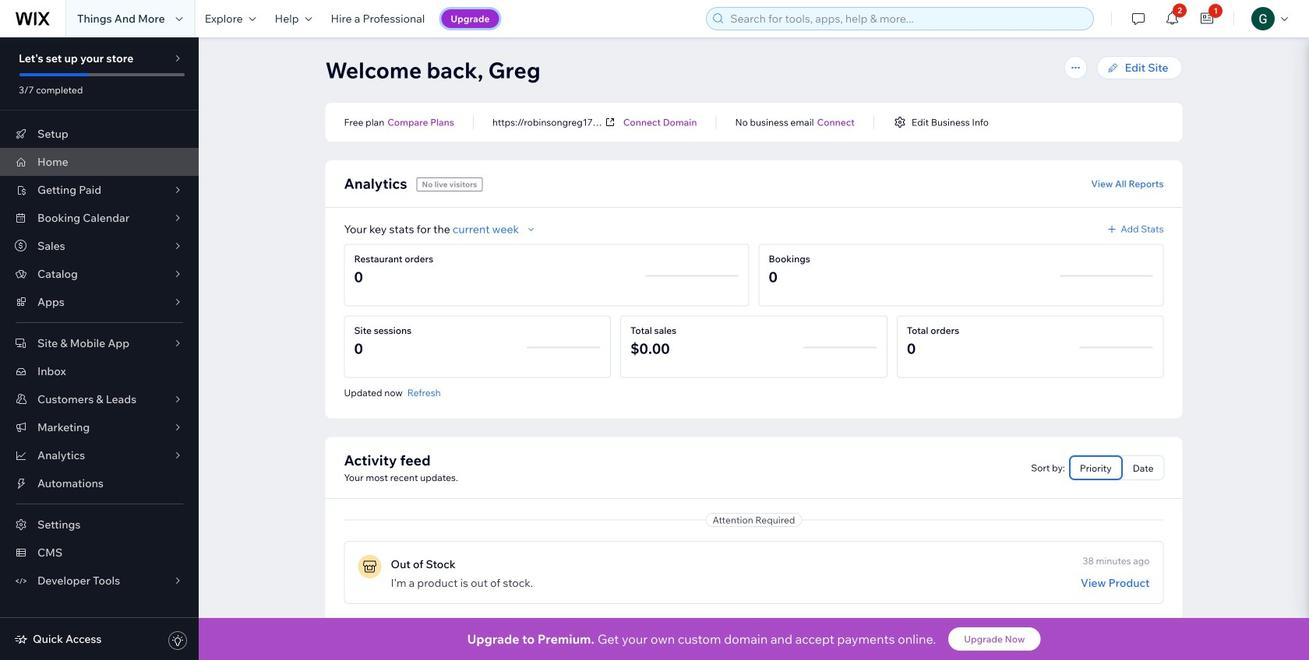 Task type: locate. For each thing, give the bounding box(es) containing it.
sidebar element
[[0, 37, 199, 661]]

Search for tools, apps, help & more... field
[[726, 8, 1089, 30]]



Task type: vqa. For each thing, say whether or not it's contained in the screenshot.
the sidebar element
yes



